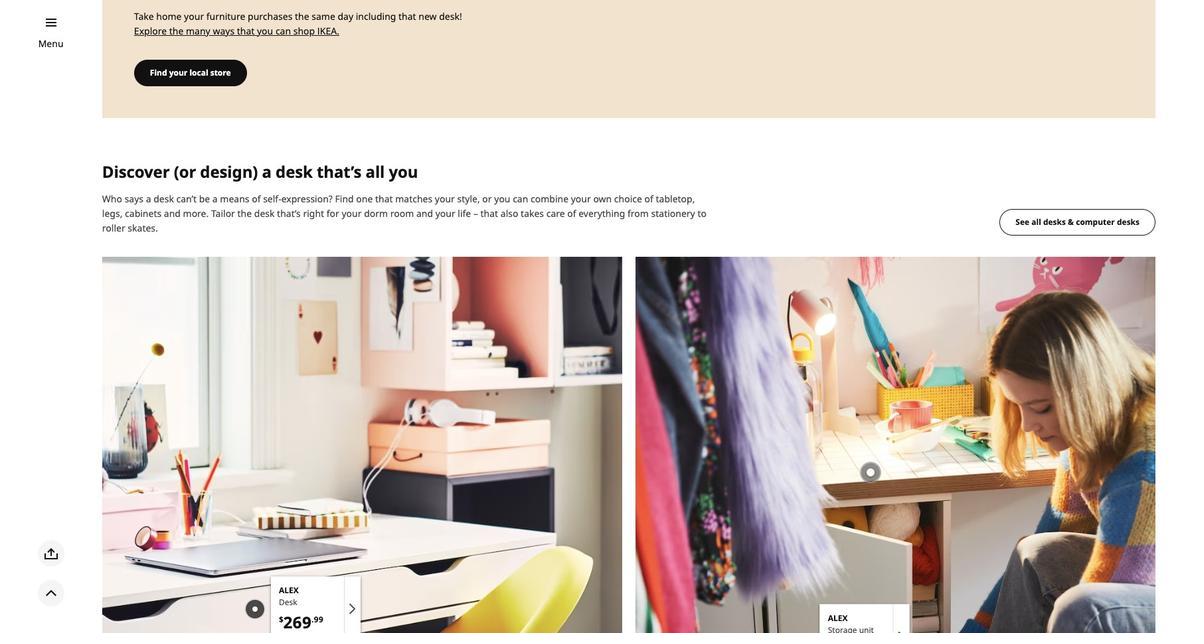 Task type: vqa. For each thing, say whether or not it's contained in the screenshot.
a decorated dining table with six black chairs surrounding it and two bookcases in the background image
no



Task type: locate. For each thing, give the bounding box(es) containing it.
can down purchases
[[276, 25, 291, 37]]

1 horizontal spatial can
[[513, 192, 528, 205]]

0 horizontal spatial desk
[[154, 192, 174, 205]]

0 horizontal spatial alex
[[279, 585, 299, 597]]

1 horizontal spatial a
[[212, 192, 218, 205]]

0 vertical spatial that's
[[317, 161, 362, 183]]

explore the many ways that you can shop ikea. link
[[134, 25, 339, 37]]

take
[[134, 10, 154, 23]]

see
[[1016, 216, 1030, 228]]

all inside button
[[1032, 216, 1041, 228]]

room
[[390, 207, 414, 220]]

products shown on image element for 'a yellow and white eldberget/malskär swivel chair in front of a white alex desk with eket cabinets on the wall.' image
[[271, 577, 361, 634]]

your
[[184, 10, 204, 23], [169, 67, 188, 78], [435, 192, 455, 205], [571, 192, 591, 205], [342, 207, 362, 220], [436, 207, 456, 220]]

that's up one
[[317, 161, 362, 183]]

life
[[458, 207, 471, 220]]

0 vertical spatial can
[[276, 25, 291, 37]]

dorm
[[364, 207, 388, 220]]

0 horizontal spatial all
[[366, 161, 385, 183]]

2 horizontal spatial a
[[262, 161, 272, 183]]

0 vertical spatial alex
[[279, 585, 299, 597]]

alex inside the alex desk $ 269 . 99
[[279, 585, 299, 597]]

desks right computer
[[1117, 216, 1140, 228]]

or
[[482, 192, 492, 205]]

1 horizontal spatial desks
[[1117, 216, 1140, 228]]

that's down self-
[[277, 207, 301, 220]]

you right or
[[494, 192, 511, 205]]

combine
[[531, 192, 569, 205]]

1 vertical spatial alex
[[828, 613, 848, 624]]

many
[[186, 25, 210, 37]]

a
[[262, 161, 272, 183], [146, 192, 151, 205], [212, 192, 218, 205]]

0 vertical spatial you
[[257, 25, 273, 37]]

a right says
[[146, 192, 151, 205]]

that
[[399, 10, 416, 23], [237, 25, 255, 37], [375, 192, 393, 205], [481, 207, 498, 220]]

all
[[366, 161, 385, 183], [1032, 216, 1041, 228]]

can
[[276, 25, 291, 37], [513, 192, 528, 205]]

0 horizontal spatial the
[[169, 25, 184, 37]]

desk down self-
[[254, 207, 275, 220]]

2 vertical spatial desk
[[254, 207, 275, 220]]

explore
[[134, 25, 167, 37]]

0 horizontal spatial you
[[257, 25, 273, 37]]

alex
[[279, 585, 299, 597], [828, 613, 848, 624]]

you up matches on the left top of the page
[[389, 161, 418, 183]]

2 and from the left
[[416, 207, 433, 220]]

the down home in the left of the page
[[169, 25, 184, 37]]

choice
[[614, 192, 642, 205]]

a student is sitting in front of an open, white alex storage unit, tying the laces of the roller skates on her feet. image
[[636, 257, 1156, 634]]

0 horizontal spatial can
[[276, 25, 291, 37]]

products shown on image element
[[271, 577, 361, 634], [820, 605, 910, 634]]

you inside take home your furniture purchases the same day including that new desk! explore the many ways that you can shop ikea.
[[257, 25, 273, 37]]

find
[[150, 67, 167, 78], [335, 192, 354, 205]]

0 horizontal spatial find
[[150, 67, 167, 78]]

your left 'local'
[[169, 67, 188, 78]]

$
[[279, 615, 284, 626]]

2 horizontal spatial the
[[295, 10, 309, 23]]

who says a desk can't be a means of self-expression? find one that matches your style, or you can combine your own choice of tabletop, legs, cabinets and more. tailor the desk that's right for your dorm room and your life – that also takes care of everything from stationery to roller skates.
[[102, 192, 707, 234]]

1 vertical spatial all
[[1032, 216, 1041, 228]]

1 horizontal spatial products shown on image element
[[820, 605, 910, 634]]

a right "be"
[[212, 192, 218, 205]]

self-
[[263, 192, 281, 205]]

1 vertical spatial find
[[335, 192, 354, 205]]

computer
[[1076, 216, 1115, 228]]

can inside take home your furniture purchases the same day including that new desk! explore the many ways that you can shop ikea.
[[276, 25, 291, 37]]

and down can't
[[164, 207, 181, 220]]

you down purchases
[[257, 25, 273, 37]]

the
[[295, 10, 309, 23], [169, 25, 184, 37], [238, 207, 252, 220]]

0 horizontal spatial desks
[[1044, 216, 1066, 228]]

all up one
[[366, 161, 385, 183]]

that right – on the left of the page
[[481, 207, 498, 220]]

ikea.
[[317, 25, 339, 37]]

find inside the who says a desk can't be a means of self-expression? find one that matches your style, or you can combine your own choice of tabletop, legs, cabinets and more. tailor the desk that's right for your dorm room and your life – that also takes care of everything from stationery to roller skates.
[[335, 192, 354, 205]]

can inside the who says a desk can't be a means of self-expression? find one that matches your style, or you can combine your own choice of tabletop, legs, cabinets and more. tailor the desk that's right for your dorm room and your life – that also takes care of everything from stationery to roller skates.
[[513, 192, 528, 205]]

you
[[257, 25, 273, 37], [389, 161, 418, 183], [494, 192, 511, 205]]

stationery
[[651, 207, 695, 220]]

furniture
[[206, 10, 245, 23]]

the up shop
[[295, 10, 309, 23]]

desks left '&'
[[1044, 216, 1066, 228]]

all right see at the right top of page
[[1032, 216, 1041, 228]]

1 vertical spatial desk
[[154, 192, 174, 205]]

that right ways
[[237, 25, 255, 37]]

2 vertical spatial you
[[494, 192, 511, 205]]

desk left can't
[[154, 192, 174, 205]]

find left 'local'
[[150, 67, 167, 78]]

–
[[474, 207, 478, 220]]

1 horizontal spatial you
[[389, 161, 418, 183]]

your inside take home your furniture purchases the same day including that new desk! explore the many ways that you can shop ikea.
[[184, 10, 204, 23]]

1 vertical spatial can
[[513, 192, 528, 205]]

0 vertical spatial find
[[150, 67, 167, 78]]

2 horizontal spatial you
[[494, 192, 511, 205]]

products shown on image element containing alex
[[820, 605, 910, 634]]

also
[[501, 207, 518, 220]]

that's
[[317, 161, 362, 183], [277, 207, 301, 220]]

0 horizontal spatial of
[[252, 192, 261, 205]]

can up also
[[513, 192, 528, 205]]

that left the new
[[399, 10, 416, 23]]

0 horizontal spatial a
[[146, 192, 151, 205]]

of right care
[[568, 207, 576, 220]]

desks
[[1044, 216, 1066, 228], [1117, 216, 1140, 228]]

99
[[314, 615, 323, 626]]

design)
[[200, 161, 258, 183]]

legs,
[[102, 207, 123, 220]]

from
[[628, 207, 649, 220]]

tabletop,
[[656, 192, 695, 205]]

products shown on image element containing 269
[[271, 577, 361, 634]]

the down means
[[238, 207, 252, 220]]

a yellow and white eldberget/malskär swivel chair in front of a white alex desk with eket cabinets on the wall. image
[[102, 257, 622, 634]]

of
[[252, 192, 261, 205], [645, 192, 654, 205], [568, 207, 576, 220]]

find up for
[[335, 192, 354, 205]]

269
[[284, 612, 312, 634]]

0 horizontal spatial and
[[164, 207, 181, 220]]

and
[[164, 207, 181, 220], [416, 207, 433, 220]]

2 vertical spatial the
[[238, 207, 252, 220]]

matches
[[395, 192, 433, 205]]

2 horizontal spatial desk
[[276, 161, 313, 183]]

discover
[[102, 161, 170, 183]]

.
[[312, 615, 314, 626]]

0 horizontal spatial that's
[[277, 207, 301, 220]]

same
[[312, 10, 335, 23]]

1 horizontal spatial the
[[238, 207, 252, 220]]

desk
[[276, 161, 313, 183], [154, 192, 174, 205], [254, 207, 275, 220]]

0 horizontal spatial products shown on image element
[[271, 577, 361, 634]]

of up from
[[645, 192, 654, 205]]

that's inside the who says a desk can't be a means of self-expression? find one that matches your style, or you can combine your own choice of tabletop, legs, cabinets and more. tailor the desk that's right for your dorm room and your life – that also takes care of everything from stationery to roller skates.
[[277, 207, 301, 220]]

a up self-
[[262, 161, 272, 183]]

of left self-
[[252, 192, 261, 205]]

1 horizontal spatial alex
[[828, 613, 848, 624]]

one
[[356, 192, 373, 205]]

1 horizontal spatial all
[[1032, 216, 1041, 228]]

1 vertical spatial that's
[[277, 207, 301, 220]]

be
[[199, 192, 210, 205]]

and down matches on the left top of the page
[[416, 207, 433, 220]]

(or
[[174, 161, 196, 183]]

store
[[210, 67, 231, 78]]

new
[[419, 10, 437, 23]]

1 horizontal spatial find
[[335, 192, 354, 205]]

1 horizontal spatial and
[[416, 207, 433, 220]]

your up the many
[[184, 10, 204, 23]]

desk up expression?
[[276, 161, 313, 183]]



Task type: describe. For each thing, give the bounding box(es) containing it.
find your local store
[[150, 67, 231, 78]]

desk
[[279, 597, 297, 608]]

your right for
[[342, 207, 362, 220]]

alex for alex desk $ 269 . 99
[[279, 585, 299, 597]]

your left life
[[436, 207, 456, 220]]

0 vertical spatial desk
[[276, 161, 313, 183]]

desk!
[[439, 10, 462, 23]]

to
[[698, 207, 707, 220]]

alex desk $ 269 . 99
[[279, 585, 323, 634]]

own
[[593, 192, 612, 205]]

1 vertical spatial you
[[389, 161, 418, 183]]

1 vertical spatial the
[[169, 25, 184, 37]]

for
[[327, 207, 339, 220]]

your inside button
[[169, 67, 188, 78]]

cabinets
[[125, 207, 162, 220]]

the inside the who says a desk can't be a means of self-expression? find one that matches your style, or you can combine your own choice of tabletop, legs, cabinets and more. tailor the desk that's right for your dorm room and your life – that also takes care of everything from stationery to roller skates.
[[238, 207, 252, 220]]

2 desks from the left
[[1117, 216, 1140, 228]]

your left the own
[[571, 192, 591, 205]]

alex for alex
[[828, 613, 848, 624]]

find inside find your local store button
[[150, 67, 167, 78]]

discover (or design) a desk that's all you
[[102, 161, 418, 183]]

who
[[102, 192, 122, 205]]

0 vertical spatial all
[[366, 161, 385, 183]]

care
[[547, 207, 565, 220]]

local
[[190, 67, 208, 78]]

purchases
[[248, 10, 293, 23]]

see all desks & computer desks
[[1016, 216, 1140, 228]]

skates.
[[128, 222, 158, 234]]

ways
[[213, 25, 235, 37]]

take home your furniture purchases the same day including that new desk! explore the many ways that you can shop ikea.
[[134, 10, 462, 37]]

can't
[[176, 192, 197, 205]]

means
[[220, 192, 249, 205]]

roller
[[102, 222, 125, 234]]

products shown on image element for a student is sitting in front of an open, white alex storage unit, tying the laces of the roller skates on her feet. image
[[820, 605, 910, 634]]

&
[[1068, 216, 1074, 228]]

see all desks & computer desks button
[[1000, 209, 1156, 236]]

1 and from the left
[[164, 207, 181, 220]]

alex link
[[820, 605, 910, 634]]

that up dorm
[[375, 192, 393, 205]]

right
[[303, 207, 324, 220]]

expression?
[[281, 192, 333, 205]]

2 horizontal spatial of
[[645, 192, 654, 205]]

shop
[[293, 25, 315, 37]]

your left style,
[[435, 192, 455, 205]]

menu button
[[38, 37, 63, 51]]

home
[[156, 10, 182, 23]]

you inside the who says a desk can't be a means of self-expression? find one that matches your style, or you can combine your own choice of tabletop, legs, cabinets and more. tailor the desk that's right for your dorm room and your life – that also takes care of everything from stationery to roller skates.
[[494, 192, 511, 205]]

tailor
[[211, 207, 235, 220]]

everything
[[579, 207, 625, 220]]

1 desks from the left
[[1044, 216, 1066, 228]]

day
[[338, 10, 353, 23]]

including
[[356, 10, 396, 23]]

1 horizontal spatial desk
[[254, 207, 275, 220]]

1 horizontal spatial that's
[[317, 161, 362, 183]]

1 horizontal spatial of
[[568, 207, 576, 220]]

style,
[[457, 192, 480, 205]]

takes
[[521, 207, 544, 220]]

menu
[[38, 37, 63, 50]]

more.
[[183, 207, 209, 220]]

find your local store button
[[134, 60, 247, 86]]

says
[[125, 192, 144, 205]]

0 vertical spatial the
[[295, 10, 309, 23]]



